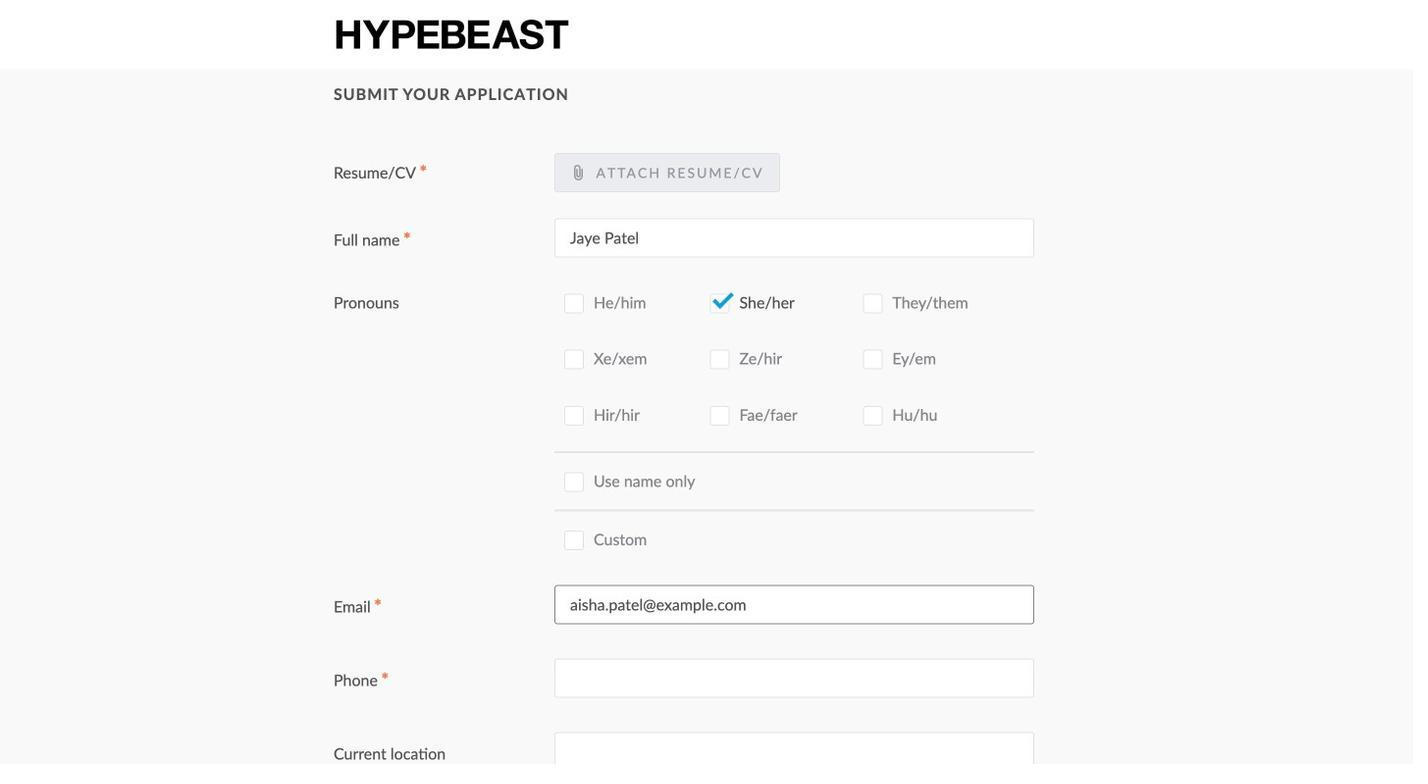 Task type: describe. For each thing, give the bounding box(es) containing it.
hypebeast logo image
[[334, 17, 571, 52]]



Task type: locate. For each thing, give the bounding box(es) containing it.
None text field
[[555, 218, 1034, 257], [555, 659, 1034, 698], [555, 218, 1034, 257], [555, 659, 1034, 698]]

None checkbox
[[863, 294, 883, 313], [710, 350, 730, 370], [863, 350, 883, 370], [564, 473, 584, 492], [863, 294, 883, 313], [710, 350, 730, 370], [863, 350, 883, 370], [564, 473, 584, 492]]

None checkbox
[[564, 294, 584, 313], [710, 294, 730, 313], [564, 350, 584, 370], [564, 406, 584, 426], [710, 406, 730, 426], [863, 406, 883, 426], [564, 531, 584, 551], [564, 294, 584, 313], [710, 294, 730, 313], [564, 350, 584, 370], [564, 406, 584, 426], [710, 406, 730, 426], [863, 406, 883, 426], [564, 531, 584, 551]]

None email field
[[555, 585, 1034, 625]]

paperclip image
[[570, 165, 586, 181]]

None text field
[[555, 732, 1034, 765]]



